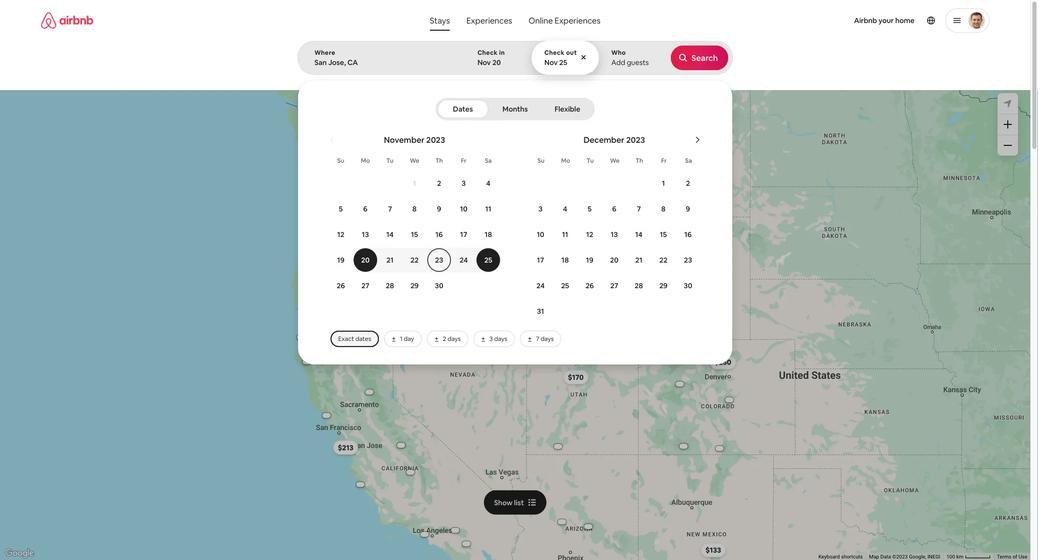 Task type: locate. For each thing, give the bounding box(es) containing it.
2 fr from the left
[[661, 157, 667, 165]]

1 nov from the left
[[478, 58, 491, 67]]

0 horizontal spatial 22
[[411, 256, 419, 265]]

november
[[384, 134, 425, 145]]

18 for top 18 button
[[485, 230, 492, 239]]

2 9 from the left
[[686, 204, 690, 214]]

16
[[436, 230, 443, 239], [684, 230, 692, 239]]

1 horizontal spatial 17 button
[[528, 248, 553, 272]]

0 horizontal spatial 23
[[435, 256, 443, 265]]

24 for the topmost 24 "button"
[[460, 256, 468, 265]]

show list button
[[484, 491, 547, 515]]

1 horizontal spatial 24
[[537, 281, 545, 290]]

2 1 button from the left
[[651, 171, 676, 196]]

1 horizontal spatial 11 button
[[553, 222, 578, 247]]

1 horizontal spatial 13
[[611, 230, 618, 239]]

2 days
[[443, 335, 461, 343]]

1 vertical spatial 10
[[537, 230, 544, 239]]

treehouses
[[465, 66, 499, 74]]

shortcuts
[[841, 554, 863, 560]]

nov left tiny
[[478, 58, 491, 67]]

1 experiences from the left
[[466, 15, 512, 26]]

2 13 button from the left
[[602, 222, 627, 247]]

2 su from the left
[[538, 157, 545, 165]]

24 button
[[452, 248, 476, 272], [528, 274, 553, 298]]

1 28 button from the left
[[378, 274, 402, 298]]

1 horizontal spatial 28 button
[[627, 274, 651, 298]]

1 horizontal spatial 7
[[536, 335, 539, 343]]

days for 7 days
[[541, 335, 554, 343]]

0 vertical spatial 11
[[485, 204, 491, 214]]

0 horizontal spatial 15
[[411, 230, 418, 239]]

4
[[486, 179, 491, 188], [563, 204, 567, 214]]

7 for first 7 button
[[388, 204, 392, 214]]

check left in
[[478, 49, 498, 57]]

2 21 button from the left
[[627, 248, 651, 272]]

30 button
[[427, 274, 452, 298], [676, 274, 700, 298]]

7 button
[[378, 197, 402, 221], [627, 197, 651, 221]]

months
[[503, 104, 528, 114]]

2 2023 from the left
[[626, 134, 645, 145]]

0 horizontal spatial sa
[[485, 157, 492, 165]]

20 inside check in nov 20
[[492, 58, 501, 67]]

5
[[339, 204, 343, 214], [588, 204, 592, 214]]

21 for 2nd 21 button from the right
[[386, 256, 394, 265]]

21
[[386, 256, 394, 265], [635, 256, 643, 265]]

4 for top the 4 button
[[486, 179, 491, 188]]

1 16 button from the left
[[427, 222, 452, 247]]

30
[[435, 281, 443, 290], [684, 281, 692, 290]]

1 2023 from the left
[[426, 134, 445, 145]]

1 7 button from the left
[[378, 197, 402, 221]]

29
[[410, 281, 419, 290], [659, 281, 668, 290]]

1 horizontal spatial 15 button
[[651, 222, 676, 247]]

$133 button
[[701, 543, 726, 558]]

1 9 from the left
[[437, 204, 441, 214]]

1 vertical spatial 24
[[537, 281, 545, 290]]

2 8 button from the left
[[651, 197, 676, 221]]

check inside check out nov 25
[[545, 49, 565, 57]]

20
[[492, 58, 501, 67], [361, 256, 370, 265], [610, 256, 619, 265]]

2 30 button from the left
[[676, 274, 700, 298]]

8 button
[[402, 197, 427, 221], [651, 197, 676, 221]]

0 horizontal spatial 29 button
[[402, 274, 427, 298]]

0 horizontal spatial days
[[448, 335, 461, 343]]

2023 right december
[[626, 134, 645, 145]]

28 for first 28 button from right
[[635, 281, 643, 290]]

None search field
[[298, 0, 1038, 365]]

1 2 button from the left
[[427, 171, 452, 196]]

1 horizontal spatial 29 button
[[651, 274, 676, 298]]

1 20 button from the left
[[353, 248, 378, 272]]

13 button
[[353, 222, 378, 247], [602, 222, 627, 247]]

dates
[[355, 335, 371, 343]]

google map
showing 120 stays. region
[[0, 81, 1031, 560]]

2 2 button from the left
[[676, 171, 700, 196]]

2 horizontal spatial 7
[[637, 204, 641, 214]]

1 horizontal spatial check
[[545, 49, 565, 57]]

25 inside check out nov 25
[[559, 58, 567, 67]]

1 vertical spatial 4
[[563, 204, 567, 214]]

2 30 from the left
[[684, 281, 692, 290]]

1 1 button from the left
[[402, 171, 427, 196]]

national parks
[[564, 65, 606, 73]]

15 button
[[402, 222, 427, 247], [651, 222, 676, 247]]

nov
[[478, 58, 491, 67], [545, 58, 558, 67]]

25 for bottom "25" button
[[561, 281, 569, 290]]

terms
[[997, 554, 1012, 560]]

1 horizontal spatial 16 button
[[676, 222, 700, 247]]

31
[[537, 307, 544, 316]]

check left out
[[545, 49, 565, 57]]

0 horizontal spatial 18 button
[[476, 222, 501, 247]]

days left "3 days" in the left bottom of the page
[[448, 335, 461, 343]]

days
[[448, 335, 461, 343], [494, 335, 507, 343], [541, 335, 554, 343]]

0 horizontal spatial we
[[410, 157, 419, 165]]

1 horizontal spatial 11
[[562, 230, 568, 239]]

0 horizontal spatial 4
[[486, 179, 491, 188]]

0 horizontal spatial 29
[[410, 281, 419, 290]]

2 20 button from the left
[[602, 248, 627, 272]]

100
[[947, 554, 955, 560]]

2023 right november at the top left of the page
[[426, 134, 445, 145]]

november 2023
[[384, 134, 445, 145]]

dates button
[[438, 100, 488, 118]]

0 horizontal spatial 17
[[460, 230, 467, 239]]

0 vertical spatial 11 button
[[476, 197, 501, 221]]

2 22 button from the left
[[651, 248, 676, 272]]

2
[[437, 179, 441, 188], [686, 179, 690, 188], [443, 335, 446, 343]]

2023 for november 2023
[[426, 134, 445, 145]]

0 horizontal spatial 10 button
[[452, 197, 476, 221]]

1 horizontal spatial 30 button
[[676, 274, 700, 298]]

domes
[[626, 66, 647, 74]]

26
[[337, 281, 345, 290], [586, 281, 594, 290]]

tiny
[[515, 66, 527, 74]]

1 5 button from the left
[[329, 197, 353, 221]]

1 horizontal spatial 5 button
[[578, 197, 602, 221]]

2 for december 2023
[[686, 179, 690, 188]]

1 horizontal spatial 27 button
[[602, 274, 627, 298]]

1 horizontal spatial 19
[[586, 256, 593, 265]]

0 horizontal spatial 28
[[386, 281, 394, 290]]

0 horizontal spatial 2023
[[426, 134, 445, 145]]

1 sa from the left
[[485, 157, 492, 165]]

1 horizontal spatial experiences
[[555, 15, 601, 26]]

data
[[881, 554, 891, 560]]

$213
[[338, 443, 353, 452]]

check inside check in nov 20
[[478, 49, 498, 57]]

airbnb
[[854, 16, 877, 25]]

2 8 from the left
[[661, 204, 666, 214]]

2 we from the left
[[610, 157, 620, 165]]

14 button
[[378, 222, 402, 247], [627, 222, 651, 247]]

0 horizontal spatial 16
[[436, 230, 443, 239]]

7 days
[[536, 335, 554, 343]]

1 check from the left
[[478, 49, 498, 57]]

$328
[[322, 130, 338, 140]]

days left 7 days
[[494, 335, 507, 343]]

keyboard shortcuts
[[819, 554, 863, 560]]

12 button
[[329, 222, 353, 247], [578, 222, 602, 247]]

0 horizontal spatial 19
[[337, 256, 345, 265]]

1 horizontal spatial 22 button
[[651, 248, 676, 272]]

$199 button
[[509, 100, 534, 114]]

we down november 2023
[[410, 157, 419, 165]]

1 horizontal spatial 6
[[612, 204, 617, 214]]

2 29 from the left
[[659, 281, 668, 290]]

0 horizontal spatial tu
[[387, 157, 394, 165]]

0 horizontal spatial 26
[[337, 281, 345, 290]]

1 horizontal spatial 10
[[537, 230, 544, 239]]

14
[[386, 230, 394, 239], [635, 230, 643, 239]]

map
[[869, 554, 879, 560]]

su
[[337, 157, 344, 165], [538, 157, 545, 165]]

0 vertical spatial 4
[[486, 179, 491, 188]]

sa
[[485, 157, 492, 165], [685, 157, 692, 165]]

1 8 from the left
[[413, 204, 417, 214]]

nov inside check out nov 25
[[545, 58, 558, 67]]

1 horizontal spatial 27
[[610, 281, 618, 290]]

0 vertical spatial 17 button
[[452, 222, 476, 247]]

2 6 from the left
[[612, 204, 617, 214]]

26 button
[[329, 274, 353, 298], [578, 274, 602, 298]]

2 12 button from the left
[[578, 222, 602, 247]]

2 28 button from the left
[[627, 274, 651, 298]]

1 vertical spatial 18
[[562, 256, 569, 265]]

2 15 from the left
[[660, 230, 667, 239]]

list
[[514, 498, 524, 507]]

1 12 from the left
[[337, 230, 344, 239]]

27
[[361, 281, 369, 290], [610, 281, 618, 290]]

0 horizontal spatial 2 button
[[427, 171, 452, 196]]

1 horizontal spatial 1
[[413, 179, 416, 188]]

nov left national in the top of the page
[[545, 58, 558, 67]]

flexible button
[[542, 100, 593, 118]]

profile element
[[618, 0, 990, 41]]

tu down december
[[587, 157, 594, 165]]

2 6 button from the left
[[602, 197, 627, 221]]

0 horizontal spatial 15 button
[[402, 222, 427, 247]]

0 horizontal spatial 7
[[388, 204, 392, 214]]

1 horizontal spatial 19 button
[[578, 248, 602, 272]]

zoom in image
[[1004, 120, 1012, 129]]

1 30 from the left
[[435, 281, 443, 290]]

1 day
[[400, 335, 414, 343]]

1 30 button from the left
[[427, 274, 452, 298]]

27 for first 27 button from left
[[361, 281, 369, 290]]

1 horizontal spatial fr
[[661, 157, 667, 165]]

1 horizontal spatial 24 button
[[528, 274, 553, 298]]

pools
[[739, 66, 755, 74]]

6 button
[[353, 197, 378, 221], [602, 197, 627, 221]]

stays button
[[422, 10, 458, 31]]

tab list
[[438, 98, 593, 120]]

1 horizontal spatial 13 button
[[602, 222, 627, 247]]

0 horizontal spatial mo
[[361, 157, 370, 165]]

2 nov from the left
[[545, 58, 558, 67]]

2 16 button from the left
[[676, 222, 700, 247]]

0 horizontal spatial nov
[[478, 58, 491, 67]]

22 for second the 22 button from the left
[[659, 256, 668, 265]]

2 23 button from the left
[[676, 248, 700, 272]]

24
[[460, 256, 468, 265], [537, 281, 545, 290]]

calendar application
[[310, 123, 1038, 327]]

1 vertical spatial 25
[[484, 256, 492, 265]]

9
[[437, 204, 441, 214], [686, 204, 690, 214]]

3 days
[[489, 335, 507, 343]]

tu down november at the top left of the page
[[387, 157, 394, 165]]

nov inside check in nov 20
[[478, 58, 491, 67]]

1 horizontal spatial 3 button
[[528, 197, 553, 221]]

1 horizontal spatial 7 button
[[627, 197, 651, 221]]

2 experiences from the left
[[555, 15, 601, 26]]

0 horizontal spatial 8
[[413, 204, 417, 214]]

nov for nov 25
[[545, 58, 558, 67]]

home
[[895, 16, 915, 25]]

1
[[413, 179, 416, 188], [662, 179, 665, 188], [400, 335, 403, 343]]

4 button
[[476, 171, 501, 196], [553, 197, 578, 221]]

19
[[337, 256, 345, 265], [586, 256, 593, 265]]

0 horizontal spatial 22 button
[[402, 248, 427, 272]]

1 horizontal spatial 15
[[660, 230, 667, 239]]

2 days from the left
[[494, 335, 507, 343]]

0 horizontal spatial 27
[[361, 281, 369, 290]]

3 days from the left
[[541, 335, 554, 343]]

2 22 from the left
[[659, 256, 668, 265]]

experiences up in
[[466, 15, 512, 26]]

$199
[[513, 102, 529, 111]]

1 horizontal spatial 26 button
[[578, 274, 602, 298]]

1 horizontal spatial th
[[636, 157, 643, 165]]

days down 31 button
[[541, 335, 554, 343]]

1 horizontal spatial 12
[[586, 230, 593, 239]]

2 horizontal spatial 1
[[662, 179, 665, 188]]

nov for nov 20
[[478, 58, 491, 67]]

2023 for december 2023
[[626, 134, 645, 145]]

2 sa from the left
[[685, 157, 692, 165]]

2 28 from the left
[[635, 281, 643, 290]]

1 horizontal spatial 30
[[684, 281, 692, 290]]

1 horizontal spatial 26
[[586, 281, 594, 290]]

th down november 2023
[[435, 157, 443, 165]]

1 su from the left
[[337, 157, 344, 165]]

0 horizontal spatial 12
[[337, 230, 344, 239]]

1 horizontal spatial 21
[[635, 256, 643, 265]]

th down 'december 2023'
[[636, 157, 643, 165]]

experiences button
[[458, 10, 521, 31]]

17 button
[[452, 222, 476, 247], [528, 248, 553, 272]]

1 29 from the left
[[410, 281, 419, 290]]

0 horizontal spatial su
[[337, 157, 344, 165]]

17 for the bottommost '17' button
[[537, 256, 544, 265]]

8 for second 8 button from the right
[[413, 204, 417, 214]]

1 29 button from the left
[[402, 274, 427, 298]]

16 for 2nd 16 'button' from right
[[436, 230, 443, 239]]

we down 'december 2023'
[[610, 157, 620, 165]]

28 button
[[378, 274, 402, 298], [627, 274, 651, 298]]

9 button
[[427, 197, 452, 221], [676, 197, 700, 221]]

0 horizontal spatial 30 button
[[427, 274, 452, 298]]

2 horizontal spatial 3
[[539, 204, 543, 214]]

1 21 from the left
[[386, 256, 394, 265]]

1 16 from the left
[[436, 230, 443, 239]]

tab list containing dates
[[438, 98, 593, 120]]

2 check from the left
[[545, 49, 565, 57]]

group
[[41, 41, 814, 81]]

1 vertical spatial 18 button
[[553, 248, 578, 272]]

0 horizontal spatial 24
[[460, 256, 468, 265]]

2 vertical spatial 3
[[489, 335, 493, 343]]

10
[[460, 204, 468, 214], [537, 230, 544, 239]]

1 28 from the left
[[386, 281, 394, 290]]

6
[[363, 204, 368, 214], [612, 204, 617, 214]]

2 16 from the left
[[684, 230, 692, 239]]

keyboard shortcuts button
[[819, 553, 863, 560]]

1 27 from the left
[[361, 281, 369, 290]]

16 for first 16 'button' from the right
[[684, 230, 692, 239]]

0 horizontal spatial 13
[[362, 230, 369, 239]]

experiences
[[466, 15, 512, 26], [555, 15, 601, 26]]

4 for bottom the 4 button
[[563, 204, 567, 214]]

1 26 from the left
[[337, 281, 345, 290]]

0 horizontal spatial 13 button
[[353, 222, 378, 247]]

1 19 button from the left
[[329, 248, 353, 272]]

1 horizontal spatial we
[[610, 157, 620, 165]]

in
[[499, 49, 505, 57]]

who
[[611, 49, 626, 57]]

0 horizontal spatial 26 button
[[329, 274, 353, 298]]

experiences up out
[[555, 15, 601, 26]]

1 14 button from the left
[[378, 222, 402, 247]]

0 horizontal spatial 27 button
[[353, 274, 378, 298]]

1 horizontal spatial 9
[[686, 204, 690, 214]]

1 22 from the left
[[411, 256, 419, 265]]

18 button
[[476, 222, 501, 247], [553, 248, 578, 272]]

1 button
[[402, 171, 427, 196], [651, 171, 676, 196]]

2 21 from the left
[[635, 256, 643, 265]]

days for 2 days
[[448, 335, 461, 343]]

0 horizontal spatial 30
[[435, 281, 443, 290]]

tiny homes
[[515, 66, 548, 74]]

2 27 from the left
[[610, 281, 618, 290]]



Task type: describe. For each thing, give the bounding box(es) containing it.
25 for "25" button to the left
[[484, 256, 492, 265]]

check out nov 25
[[545, 49, 577, 67]]

2 13 from the left
[[611, 230, 618, 239]]

tab list inside stays tab panel
[[438, 98, 593, 120]]

where
[[315, 49, 335, 57]]

days for 3 days
[[494, 335, 507, 343]]

1 22 button from the left
[[402, 248, 427, 272]]

2 th from the left
[[636, 157, 643, 165]]

Where field
[[315, 58, 448, 67]]

18 for right 18 button
[[562, 256, 569, 265]]

2 29 button from the left
[[651, 274, 676, 298]]

show
[[494, 498, 513, 507]]

group containing national parks
[[41, 41, 814, 81]]

17 for left '17' button
[[460, 230, 467, 239]]

2 26 button from the left
[[578, 274, 602, 298]]

1 vertical spatial 24 button
[[528, 274, 553, 298]]

use
[[1019, 554, 1028, 560]]

terms of use
[[997, 554, 1028, 560]]

1 mo from the left
[[361, 157, 370, 165]]

$170 button
[[563, 370, 588, 385]]

1 23 button from the left
[[427, 248, 452, 272]]

0 vertical spatial 10
[[460, 204, 468, 214]]

1 8 button from the left
[[402, 197, 427, 221]]

mansions
[[327, 66, 354, 74]]

2 button for december 2023
[[676, 171, 700, 196]]

2 9 button from the left
[[676, 197, 700, 221]]

0 vertical spatial 3 button
[[452, 171, 476, 196]]

stays tab panel
[[298, 41, 1038, 365]]

out
[[566, 49, 577, 57]]

30 for first 30 button from left
[[435, 281, 443, 290]]

29 for 1st 29 button from the left
[[410, 281, 419, 290]]

2 mo from the left
[[561, 157, 570, 165]]

2 button for november 2023
[[427, 171, 452, 196]]

$213 button
[[333, 441, 358, 455]]

1 23 from the left
[[435, 256, 443, 265]]

24 for bottommost 24 "button"
[[537, 281, 545, 290]]

1 6 button from the left
[[353, 197, 378, 221]]

1 13 button from the left
[[353, 222, 378, 247]]

check for 25
[[545, 49, 565, 57]]

airbnb your home link
[[848, 10, 921, 31]]

0 horizontal spatial 25 button
[[476, 248, 501, 272]]

amazing
[[712, 66, 738, 74]]

26 for 2nd 26 'button'
[[586, 281, 594, 290]]

km
[[957, 554, 964, 560]]

31 button
[[528, 299, 553, 324]]

2 14 from the left
[[635, 230, 643, 239]]

amazing pools
[[712, 66, 755, 74]]

airbnb your home
[[854, 16, 915, 25]]

keyboard
[[819, 554, 840, 560]]

terms of use link
[[997, 554, 1028, 560]]

2 tu from the left
[[587, 157, 594, 165]]

7 for second 7 button from the left
[[637, 204, 641, 214]]

2 horizontal spatial 20
[[610, 256, 619, 265]]

2 19 from the left
[[586, 256, 593, 265]]

$328 button
[[317, 128, 343, 142]]

1 15 from the left
[[411, 230, 418, 239]]

0 vertical spatial 3
[[462, 179, 466, 188]]

of
[[1013, 554, 1018, 560]]

design
[[672, 66, 692, 74]]

1 for december 2023
[[662, 179, 665, 188]]

1 th from the left
[[435, 157, 443, 165]]

2 7 button from the left
[[627, 197, 651, 221]]

0 vertical spatial 24 button
[[452, 248, 476, 272]]

0 horizontal spatial 1
[[400, 335, 403, 343]]

1 horizontal spatial 18 button
[[553, 248, 578, 272]]

$247
[[340, 156, 356, 165]]

8 for 1st 8 button from the right
[[661, 204, 666, 214]]

2 14 button from the left
[[627, 222, 651, 247]]

online experiences link
[[521, 10, 609, 31]]

2 for november 2023
[[437, 179, 441, 188]]

29 for first 29 button from the right
[[659, 281, 668, 290]]

stays
[[430, 15, 450, 26]]

online
[[529, 15, 553, 26]]

1 vertical spatial 3
[[539, 204, 543, 214]]

30 for 2nd 30 button
[[684, 281, 692, 290]]

exact
[[338, 335, 354, 343]]

check in nov 20
[[478, 49, 505, 67]]

0 horizontal spatial 11
[[485, 204, 491, 214]]

1 button for november 2023
[[402, 171, 427, 196]]

$170
[[568, 373, 584, 382]]

0 horizontal spatial 17 button
[[452, 222, 476, 247]]

cabins
[[286, 66, 306, 74]]

$133
[[706, 546, 721, 555]]

national
[[564, 65, 589, 73]]

21 for 1st 21 button from right
[[635, 256, 643, 265]]

1 vertical spatial 17 button
[[528, 248, 553, 272]]

1 tu from the left
[[387, 157, 394, 165]]

1 vertical spatial 25 button
[[553, 274, 578, 298]]

dates
[[453, 104, 473, 114]]

1 vertical spatial 3 button
[[528, 197, 553, 221]]

2 19 button from the left
[[578, 248, 602, 272]]

1 21 button from the left
[[378, 248, 402, 272]]

2 5 button from the left
[[578, 197, 602, 221]]

google image
[[3, 547, 36, 560]]

1 for november 2023
[[413, 179, 416, 188]]

december 2023
[[584, 134, 645, 145]]

1 button for december 2023
[[651, 171, 676, 196]]

what can we help you find? tab list
[[422, 10, 521, 31]]

1 5 from the left
[[339, 204, 343, 214]]

show list
[[494, 498, 524, 507]]

1 horizontal spatial 2
[[443, 335, 446, 343]]

©2023
[[892, 554, 908, 560]]

1 horizontal spatial 10 button
[[528, 222, 553, 247]]

0 vertical spatial 4 button
[[476, 171, 501, 196]]

1 9 button from the left
[[427, 197, 452, 221]]

check for 20
[[478, 49, 498, 57]]

1 horizontal spatial 3
[[489, 335, 493, 343]]

26 for second 26 'button' from the right
[[337, 281, 345, 290]]

guests
[[627, 58, 649, 67]]

december
[[584, 134, 625, 145]]

1 vertical spatial 11 button
[[553, 222, 578, 247]]

who add guests
[[611, 49, 649, 67]]

1 vertical spatial 11
[[562, 230, 568, 239]]

months button
[[490, 100, 540, 118]]

$250
[[715, 358, 731, 367]]

2 12 from the left
[[586, 230, 593, 239]]

2 23 from the left
[[684, 256, 692, 265]]

zoom out image
[[1004, 141, 1012, 150]]

2 15 button from the left
[[651, 222, 676, 247]]

parks
[[590, 65, 606, 73]]

1 19 from the left
[[337, 256, 345, 265]]

100 km
[[947, 554, 965, 560]]

1 27 button from the left
[[353, 274, 378, 298]]

1 12 button from the left
[[329, 222, 353, 247]]

1 6 from the left
[[363, 204, 368, 214]]

0 vertical spatial 18 button
[[476, 222, 501, 247]]

flexible
[[555, 104, 580, 114]]

100 km button
[[944, 553, 994, 560]]

1 fr from the left
[[461, 157, 467, 165]]

0 horizontal spatial 20
[[361, 256, 370, 265]]

1 13 from the left
[[362, 230, 369, 239]]

map data ©2023 google, inegi
[[869, 554, 941, 560]]

google,
[[909, 554, 926, 560]]

none search field containing stays
[[298, 0, 1038, 365]]

inegi
[[928, 554, 941, 560]]

online experiences
[[529, 15, 601, 26]]

1 we from the left
[[410, 157, 419, 165]]

homes
[[528, 66, 548, 74]]

22 for 2nd the 22 button from right
[[411, 256, 419, 265]]

experiences inside button
[[466, 15, 512, 26]]

27 for 1st 27 button from the right
[[610, 281, 618, 290]]

$259
[[370, 132, 387, 142]]

1 vertical spatial 4 button
[[553, 197, 578, 221]]

your
[[879, 16, 894, 25]]

1 15 button from the left
[[402, 222, 427, 247]]

$259 button
[[365, 130, 391, 144]]

add
[[611, 58, 625, 67]]

28 for 2nd 28 button from right
[[386, 281, 394, 290]]

day
[[404, 335, 414, 343]]

$247 button
[[335, 153, 361, 168]]

2 27 button from the left
[[602, 274, 627, 298]]

exact dates
[[338, 335, 371, 343]]

$250 button
[[710, 355, 736, 370]]

2 5 from the left
[[588, 204, 592, 214]]

1 26 button from the left
[[329, 274, 353, 298]]

1 14 from the left
[[386, 230, 394, 239]]



Task type: vqa. For each thing, say whether or not it's contained in the screenshot.
top 4 button
yes



